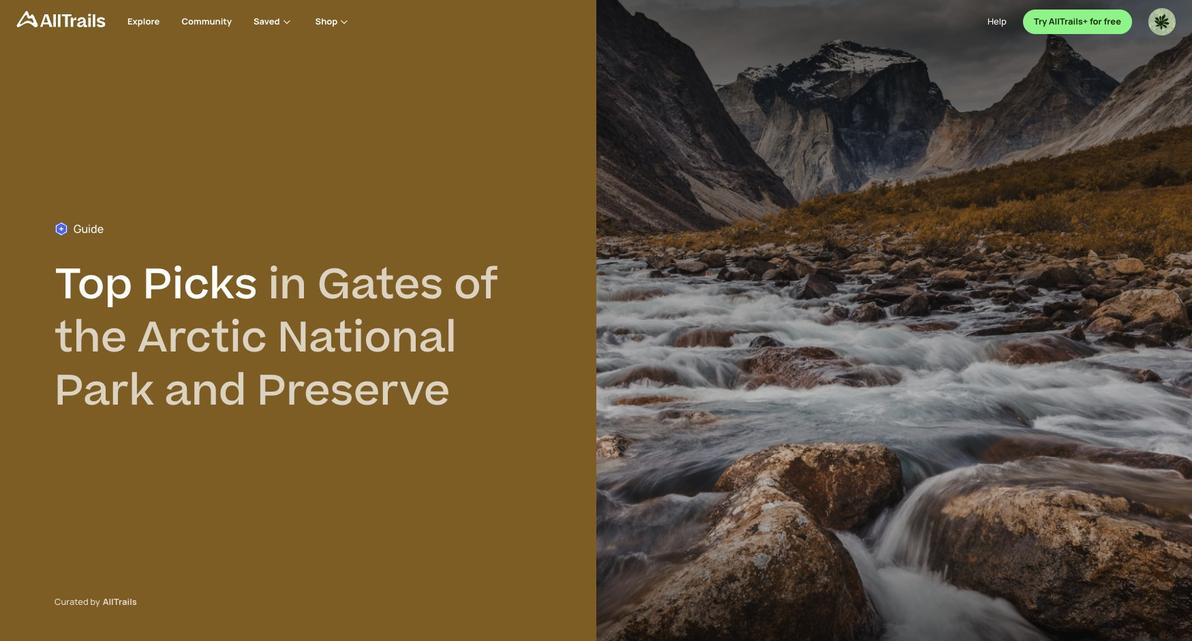 Task type: locate. For each thing, give the bounding box(es) containing it.
picks
[[143, 255, 258, 315]]

kendall image
[[1149, 8, 1176, 35]]

shop
[[315, 15, 338, 27]]

alltrails+
[[1049, 15, 1088, 27]]

saved
[[254, 15, 280, 27]]

dialog
[[0, 0, 1192, 642]]

try alltrails+ for free link
[[1023, 10, 1132, 34]]

national
[[278, 308, 457, 369]]

alltrails image
[[16, 11, 106, 27]]

free
[[1104, 15, 1121, 27]]

shop link
[[315, 0, 351, 44]]

and
[[164, 361, 247, 422]]

top
[[55, 255, 133, 315]]

shop button
[[315, 0, 351, 44]]

community
[[182, 15, 232, 27]]

the
[[55, 308, 127, 369]]

explore
[[127, 15, 160, 27]]



Task type: vqa. For each thing, say whether or not it's contained in the screenshot.
close this dialog icon
yes



Task type: describe. For each thing, give the bounding box(es) containing it.
saved link
[[254, 0, 294, 44]]

of
[[454, 255, 499, 315]]

arctic
[[138, 308, 267, 369]]

help
[[988, 15, 1007, 27]]

gates
[[318, 255, 444, 315]]

try
[[1034, 15, 1047, 27]]

guide
[[74, 221, 104, 236]]

top picks
[[55, 255, 258, 315]]

alltrails link
[[16, 11, 127, 33]]

close this dialog image
[[1156, 583, 1170, 596]]

in gates of the arctic national park and preserve
[[55, 255, 499, 422]]

by
[[90, 596, 100, 608]]

in
[[268, 255, 307, 315]]

saved button
[[254, 0, 315, 44]]

curated by alltrails
[[55, 596, 137, 608]]

alltrails
[[103, 596, 137, 608]]

community link
[[182, 0, 232, 44]]

park
[[55, 361, 154, 422]]

preserve
[[257, 361, 450, 422]]

explore link
[[127, 0, 160, 44]]

try alltrails+ for free
[[1034, 15, 1121, 27]]

for
[[1090, 15, 1102, 27]]

help link
[[988, 8, 1007, 35]]

curated
[[55, 596, 88, 608]]



